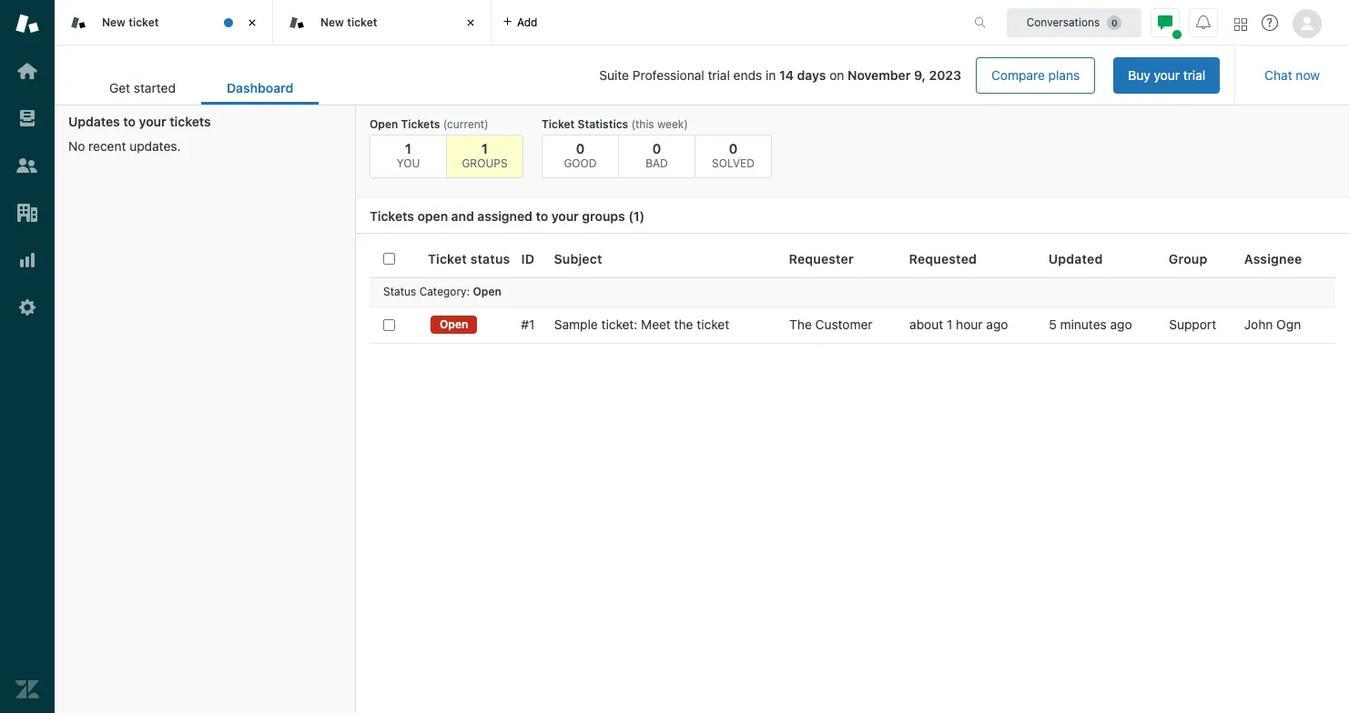 Task type: vqa. For each thing, say whether or not it's contained in the screenshot.
running man tab
no



Task type: locate. For each thing, give the bounding box(es) containing it.
1 horizontal spatial new ticket
[[321, 15, 377, 29]]

open right :
[[473, 285, 502, 299]]

0 inside 0 solved
[[729, 140, 738, 157]]

recent
[[88, 138, 126, 154]]

1 ago from the left
[[987, 317, 1008, 332]]

0 for 0 good
[[576, 140, 585, 157]]

new ticket for first new ticket tab from the left
[[102, 15, 159, 29]]

0 horizontal spatial ticket
[[428, 251, 467, 267]]

ago right minutes
[[1111, 317, 1132, 332]]

requester
[[789, 251, 854, 267]]

1 close image from the left
[[243, 14, 261, 32]]

0 good
[[564, 140, 597, 170]]

0 vertical spatial open
[[370, 117, 398, 131]]

1 trial from the left
[[708, 67, 730, 83]]

days
[[797, 67, 826, 83]]

0 inside 0 good
[[576, 140, 585, 157]]

good
[[564, 157, 597, 170]]

0 vertical spatial tickets
[[401, 117, 440, 131]]

new ticket
[[102, 15, 159, 29], [321, 15, 377, 29]]

on
[[830, 67, 844, 83]]

1 vertical spatial your
[[139, 114, 166, 129]]

dashboard
[[227, 80, 294, 96]]

1 horizontal spatial new
[[321, 15, 344, 29]]

open for open tickets (current)
[[370, 117, 398, 131]]

section
[[334, 57, 1220, 94]]

0 horizontal spatial trial
[[708, 67, 730, 83]]

section containing suite professional trial ends in
[[334, 57, 1220, 94]]

2 vertical spatial open
[[440, 318, 468, 331]]

0 down (this
[[653, 140, 661, 157]]

2 new from the left
[[321, 15, 344, 29]]

category
[[419, 285, 467, 299]]

1 groups
[[462, 140, 508, 170]]

updates.
[[130, 138, 181, 154]]

None checkbox
[[383, 319, 395, 331]]

0 horizontal spatial new
[[102, 15, 126, 29]]

0 horizontal spatial to
[[123, 114, 136, 129]]

customer
[[815, 317, 873, 332]]

ago right hour
[[987, 317, 1008, 332]]

views image
[[15, 107, 39, 130]]

3 0 from the left
[[729, 140, 738, 157]]

no
[[68, 138, 85, 154]]

trial for professional
[[708, 67, 730, 83]]

0 horizontal spatial ticket
[[129, 15, 159, 29]]

assigned
[[477, 209, 533, 224]]

1 horizontal spatial ticket
[[542, 117, 575, 131]]

to up "recent"
[[123, 114, 136, 129]]

1 horizontal spatial to
[[536, 209, 548, 224]]

1 new from the left
[[102, 15, 126, 29]]

status category : open
[[383, 285, 502, 299]]

chat now
[[1265, 67, 1320, 83]]

new
[[102, 15, 126, 29], [321, 15, 344, 29]]

close image
[[243, 14, 261, 32], [462, 14, 480, 32]]

1 horizontal spatial 0
[[653, 140, 661, 157]]

1 0 from the left
[[576, 140, 585, 157]]

close image up 'dashboard'
[[243, 14, 261, 32]]

trial left the ends
[[708, 67, 730, 83]]

your up updates. on the left top of page
[[139, 114, 166, 129]]

0 down the ends
[[729, 140, 738, 157]]

1 horizontal spatial open
[[440, 318, 468, 331]]

ticket
[[129, 15, 159, 29], [347, 15, 377, 29], [697, 317, 730, 332]]

9,
[[914, 67, 926, 83]]

1 left hour
[[947, 317, 953, 332]]

tickets up 1 you
[[401, 117, 440, 131]]

buy
[[1128, 67, 1151, 83]]

0 vertical spatial your
[[1154, 67, 1180, 83]]

0 horizontal spatial 0
[[576, 140, 585, 157]]

open
[[418, 209, 448, 224]]

2 horizontal spatial ticket
[[697, 317, 730, 332]]

sample ticket: meet the ticket
[[554, 317, 730, 332]]

get
[[109, 80, 130, 96]]

0
[[576, 140, 585, 157], [653, 140, 661, 157], [729, 140, 738, 157]]

ticket up 0 good
[[542, 117, 575, 131]]

tab list
[[84, 71, 319, 105]]

trial
[[708, 67, 730, 83], [1184, 67, 1206, 83]]

your
[[1154, 67, 1180, 83], [139, 114, 166, 129], [552, 209, 579, 224]]

conversations button
[[1007, 8, 1142, 37]]

status
[[471, 251, 510, 267]]

open up 1 you
[[370, 117, 398, 131]]

sample
[[554, 317, 598, 332]]

subject
[[554, 251, 603, 267]]

your right buy
[[1154, 67, 1180, 83]]

to
[[123, 114, 136, 129], [536, 209, 548, 224]]

0 horizontal spatial your
[[139, 114, 166, 129]]

ticket for first new ticket tab from the left
[[129, 15, 159, 29]]

bad
[[646, 157, 668, 170]]

professional
[[633, 67, 705, 83]]

get started
[[109, 80, 176, 96]]

2023
[[929, 67, 962, 83]]

to inside updates to your tickets no recent updates.
[[123, 114, 136, 129]]

conversations
[[1027, 15, 1100, 29]]

1 horizontal spatial close image
[[462, 14, 480, 32]]

1 down open tickets (current)
[[405, 140, 412, 157]]

november
[[848, 67, 911, 83]]

requested
[[909, 251, 977, 267]]

1 inside 1 you
[[405, 140, 412, 157]]

)
[[640, 209, 645, 224]]

0 down statistics
[[576, 140, 585, 157]]

ticket
[[542, 117, 575, 131], [428, 251, 467, 267]]

2 vertical spatial your
[[552, 209, 579, 224]]

groups
[[462, 157, 508, 170]]

1 vertical spatial tickets
[[370, 209, 414, 224]]

trial inside button
[[1184, 67, 1206, 83]]

0 vertical spatial ticket
[[542, 117, 575, 131]]

in
[[766, 67, 776, 83]]

the
[[674, 317, 693, 332]]

Select All Tickets checkbox
[[383, 253, 395, 265]]

ticket:
[[601, 317, 638, 332]]

1 inside grid
[[947, 317, 953, 332]]

get help image
[[1262, 15, 1278, 31]]

ticket inside grid
[[697, 317, 730, 332]]

1
[[405, 140, 412, 157], [482, 140, 488, 157], [634, 209, 640, 224], [947, 317, 953, 332]]

November 9, 2023 text field
[[848, 67, 962, 83]]

0 for 0 solved
[[729, 140, 738, 157]]

admin image
[[15, 296, 39, 320]]

group
[[1169, 251, 1208, 267]]

grid containing ticket status
[[356, 241, 1349, 714]]

new for second new ticket tab from the left
[[321, 15, 344, 29]]

1 vertical spatial open
[[473, 285, 502, 299]]

tabs tab list
[[55, 0, 955, 46]]

grid
[[356, 241, 1349, 714]]

0 horizontal spatial ago
[[987, 317, 1008, 332]]

1 horizontal spatial ago
[[1111, 317, 1132, 332]]

open
[[370, 117, 398, 131], [473, 285, 502, 299], [440, 318, 468, 331]]

0 bad
[[646, 140, 668, 170]]

2 0 from the left
[[653, 140, 661, 157]]

your left 'groups' at the left top of the page
[[552, 209, 579, 224]]

ago
[[987, 317, 1008, 332], [1111, 317, 1132, 332]]

zendesk image
[[15, 678, 39, 702]]

add button
[[492, 0, 549, 45]]

tickets
[[401, 117, 440, 131], [370, 209, 414, 224]]

1 inside 1 groups
[[482, 140, 488, 157]]

suite professional trial ends in 14 days on november 9, 2023
[[599, 67, 962, 83]]

and
[[451, 209, 474, 224]]

2 horizontal spatial 0
[[729, 140, 738, 157]]

2 new ticket from the left
[[321, 15, 377, 29]]

1 new ticket from the left
[[102, 15, 159, 29]]

updated
[[1049, 251, 1103, 267]]

1 horizontal spatial trial
[[1184, 67, 1206, 83]]

ticket up category
[[428, 251, 467, 267]]

ogn
[[1277, 317, 1301, 332]]

1 vertical spatial ticket
[[428, 251, 467, 267]]

plans
[[1049, 67, 1080, 83]]

new for first new ticket tab from the left
[[102, 15, 126, 29]]

trial down notifications "image"
[[1184, 67, 1206, 83]]

to right "assigned"
[[536, 209, 548, 224]]

2 horizontal spatial open
[[473, 285, 502, 299]]

ticket inside grid
[[428, 251, 467, 267]]

2 horizontal spatial your
[[1154, 67, 1180, 83]]

buy your trial
[[1128, 67, 1206, 83]]

(current)
[[443, 117, 489, 131]]

2 trial from the left
[[1184, 67, 1206, 83]]

tickets left 'open'
[[370, 209, 414, 224]]

none checkbox inside grid
[[383, 319, 395, 331]]

get started image
[[15, 59, 39, 83]]

started
[[134, 80, 176, 96]]

close image left add popup button
[[462, 14, 480, 32]]

0 horizontal spatial close image
[[243, 14, 261, 32]]

open down category
[[440, 318, 468, 331]]

new ticket tab
[[55, 0, 273, 46], [273, 0, 492, 46]]

0 vertical spatial to
[[123, 114, 136, 129]]

status
[[383, 285, 416, 299]]

1 down the (current)
[[482, 140, 488, 157]]

0 horizontal spatial open
[[370, 117, 398, 131]]

0 horizontal spatial new ticket
[[102, 15, 159, 29]]

suite
[[599, 67, 629, 83]]

1 new ticket tab from the left
[[55, 0, 273, 46]]

0 inside 0 bad
[[653, 140, 661, 157]]

compare plans
[[992, 67, 1080, 83]]

1 horizontal spatial ticket
[[347, 15, 377, 29]]



Task type: describe. For each thing, give the bounding box(es) containing it.
tickets
[[170, 114, 211, 129]]

you
[[397, 157, 420, 170]]

1 right 'groups' at the left top of the page
[[634, 209, 640, 224]]

2 close image from the left
[[462, 14, 480, 32]]

0 for 0 bad
[[653, 140, 661, 157]]

trial for your
[[1184, 67, 1206, 83]]

john ogn
[[1245, 317, 1301, 332]]

5
[[1049, 317, 1057, 332]]

updates
[[68, 114, 120, 129]]

2 new ticket tab from the left
[[273, 0, 492, 46]]

about 1 hour ago
[[910, 317, 1008, 332]]

support
[[1169, 317, 1217, 332]]

1 vertical spatial to
[[536, 209, 548, 224]]

solved
[[712, 157, 755, 170]]

reporting image
[[15, 249, 39, 272]]

zendesk support image
[[15, 12, 39, 36]]

tab list containing get started
[[84, 71, 319, 105]]

meet
[[641, 317, 671, 332]]

id
[[521, 251, 535, 267]]

about
[[910, 317, 944, 332]]

1 you
[[397, 140, 420, 170]]

updates to your tickets no recent updates.
[[68, 114, 211, 154]]

notifications image
[[1197, 15, 1211, 30]]

your inside button
[[1154, 67, 1180, 83]]

5 minutes ago
[[1049, 317, 1132, 332]]

assignee
[[1245, 251, 1303, 267]]

main element
[[0, 0, 55, 714]]

your inside updates to your tickets no recent updates.
[[139, 114, 166, 129]]

open tickets (current)
[[370, 117, 489, 131]]

minutes
[[1060, 317, 1107, 332]]

compare
[[992, 67, 1045, 83]]

zendesk products image
[[1235, 18, 1248, 31]]

0 solved
[[712, 140, 755, 170]]

(
[[629, 209, 634, 224]]

ticket for ticket statistics (this week)
[[542, 117, 575, 131]]

14
[[780, 67, 794, 83]]

ticket for second new ticket tab from the left
[[347, 15, 377, 29]]

chat
[[1265, 67, 1293, 83]]

now
[[1296, 67, 1320, 83]]

ticket for ticket status
[[428, 251, 467, 267]]

ticket status
[[428, 251, 510, 267]]

sample ticket: meet the ticket link
[[554, 317, 730, 333]]

ticket statistics (this week)
[[542, 117, 688, 131]]

john
[[1245, 317, 1273, 332]]

:
[[467, 285, 470, 299]]

week)
[[657, 117, 688, 131]]

(this
[[631, 117, 654, 131]]

ends
[[734, 67, 762, 83]]

buy your trial button
[[1114, 57, 1220, 94]]

groups
[[582, 209, 625, 224]]

tickets open and assigned to your groups ( 1 )
[[370, 209, 645, 224]]

customers image
[[15, 154, 39, 178]]

statistics
[[578, 117, 628, 131]]

get started tab
[[84, 71, 201, 105]]

compare plans button
[[976, 57, 1096, 94]]

2 ago from the left
[[1111, 317, 1132, 332]]

1 horizontal spatial your
[[552, 209, 579, 224]]

chat now button
[[1250, 57, 1335, 94]]

the customer
[[790, 317, 873, 332]]

button displays agent's chat status as online. image
[[1158, 15, 1173, 30]]

the
[[790, 317, 812, 332]]

add
[[517, 15, 538, 29]]

organizations image
[[15, 201, 39, 225]]

open for open
[[440, 318, 468, 331]]

#1
[[521, 317, 535, 332]]

new ticket for second new ticket tab from the left
[[321, 15, 377, 29]]

hour
[[956, 317, 983, 332]]



